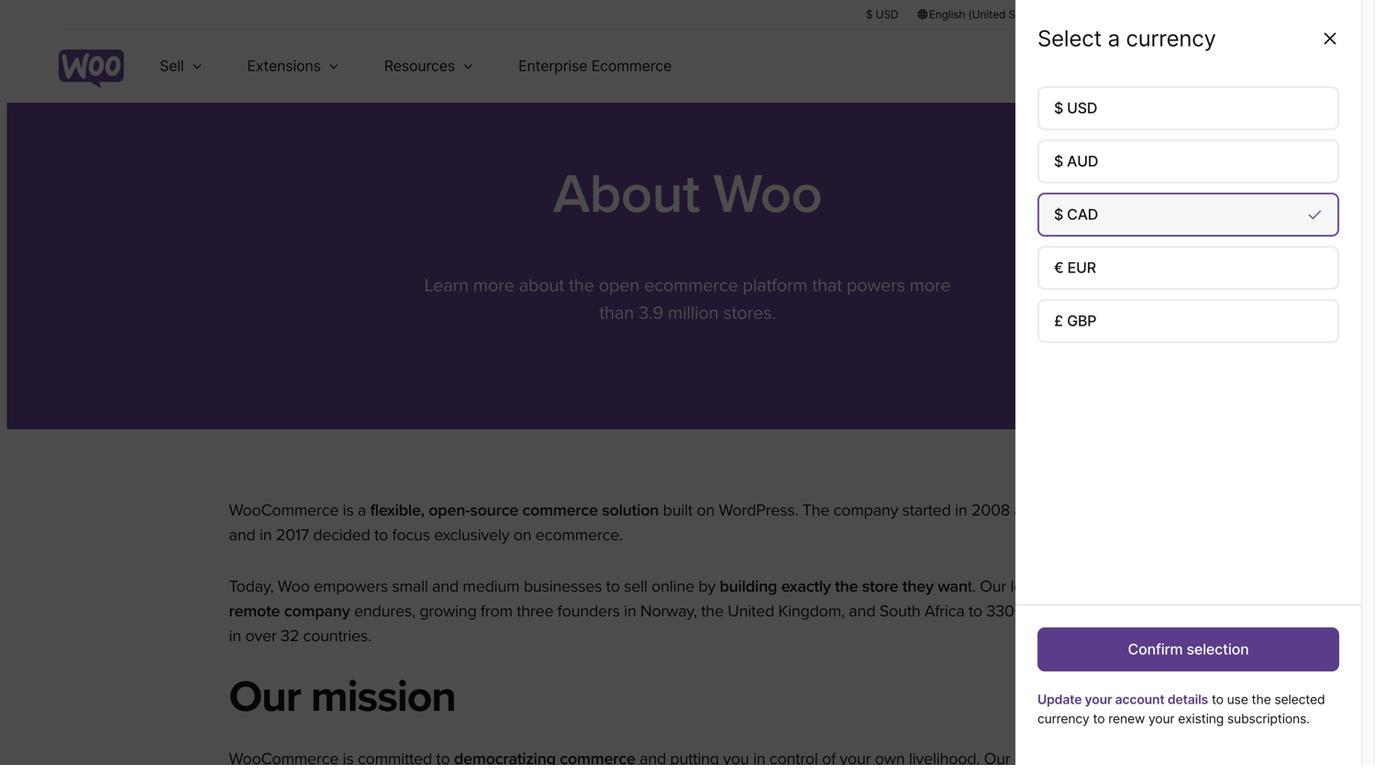 Task type: vqa. For each thing, say whether or not it's contained in the screenshot.
GROWING
yes



Task type: describe. For each thing, give the bounding box(es) containing it.
states)
[[1009, 8, 1045, 21]]

$ usd button for english (united states)
[[866, 6, 898, 22]]

united
[[728, 601, 774, 621]]

open-
[[429, 500, 470, 520]]

members
[[1066, 601, 1132, 621]]

€ eur
[[1054, 259, 1096, 277]]

built on wordpress. the company started in 2008 as woothemes and in 2017 decided to focus exclusively on ecommerce.
[[229, 500, 1121, 545]]

close selector image
[[1321, 29, 1339, 48]]

aud
[[1067, 152, 1098, 170]]

€
[[1054, 259, 1064, 277]]

£ gbp button
[[1038, 299, 1339, 343]]

wan
[[938, 577, 968, 596]]

€ eur button
[[1038, 246, 1339, 290]]

solution
[[602, 500, 659, 520]]

0 horizontal spatial a
[[358, 500, 366, 520]]

1 horizontal spatial currency
[[1126, 25, 1216, 52]]

enterprise ecommerce
[[518, 57, 672, 75]]

to left sell
[[606, 577, 620, 596]]

started
[[902, 500, 951, 520]]

in left 2008
[[955, 500, 967, 520]]

selected
[[1274, 692, 1325, 707]]

english (united states) button
[[917, 6, 1045, 22]]

sell
[[160, 57, 184, 75]]

usd for $ aud
[[1067, 99, 1097, 117]]

update your account details
[[1038, 692, 1208, 707]]

wordpress.
[[719, 500, 798, 520]]

confirm selection
[[1128, 640, 1249, 658]]

selection
[[1187, 640, 1249, 658]]

$ cad
[[1054, 205, 1098, 223]]

1 more from the left
[[473, 274, 514, 296]]

update your account details link
[[1038, 692, 1208, 707]]

kingdom,
[[778, 601, 845, 621]]

update
[[1038, 692, 1082, 707]]

all-
[[1102, 577, 1123, 596]]

t.
[[968, 577, 976, 596]]

to left use
[[1212, 692, 1224, 707]]

store
[[862, 577, 898, 596]]

company inside built on wordpress. the company started in 2008 as woothemes and in 2017 decided to focus exclusively on ecommerce.
[[834, 500, 898, 520]]

eur
[[1067, 259, 1096, 277]]

commerce
[[522, 500, 598, 520]]

$ inside button
[[1054, 205, 1063, 223]]

gbp
[[1067, 312, 1097, 330]]

team
[[1026, 601, 1062, 621]]

sell button
[[138, 29, 225, 103]]

medium
[[463, 577, 520, 596]]

2008
[[971, 500, 1010, 520]]

powers
[[847, 274, 905, 296]]

learn more about the open ecommerce platform that powers more than 3.9 million stores.
[[424, 274, 951, 324]]

0 vertical spatial your
[[1085, 692, 1112, 707]]

currency inside to use the selected currency to renew your existing subscriptions.
[[1038, 711, 1090, 727]]

exclusively
[[434, 525, 509, 545]]

exactly
[[781, 577, 831, 596]]

resources button
[[362, 29, 496, 103]]

1 horizontal spatial as
[[1060, 577, 1076, 596]]

account
[[1115, 692, 1165, 707]]

countries.
[[303, 626, 371, 646]]

$ inside button
[[1054, 152, 1063, 170]]

built
[[663, 500, 693, 520]]

online
[[651, 577, 694, 596]]

extensions
[[247, 57, 321, 75]]

our mission
[[229, 671, 456, 724]]

empowers
[[314, 577, 388, 596]]

(united
[[968, 8, 1006, 21]]

extensions button
[[225, 29, 362, 103]]

1 horizontal spatial a
[[1108, 25, 1120, 52]]

2 more from the left
[[910, 274, 951, 296]]

woo for about
[[713, 161, 822, 227]]

focus
[[392, 525, 430, 545]]

than
[[599, 302, 634, 324]]

company inside all- remote company
[[284, 601, 350, 621]]

english (united states)
[[929, 8, 1045, 21]]

learn
[[424, 274, 469, 296]]

in left 2017
[[259, 525, 272, 545]]

usd for english (united states)
[[876, 8, 898, 21]]

the inside endures, growing from three founders in norway, the united kingdom, and south africa to 330+ team members in over 32 countries.
[[701, 601, 724, 621]]

woocommerce is a flexible, open-source commerce solution
[[229, 500, 659, 520]]

about
[[519, 274, 564, 296]]

0 vertical spatial our
[[980, 577, 1006, 596]]

the
[[802, 500, 829, 520]]

1 horizontal spatial and
[[432, 577, 459, 596]]

as inside built on wordpress. the company started in 2008 as woothemes and in 2017 decided to focus exclusively on ecommerce.
[[1014, 500, 1030, 520]]

that
[[812, 274, 842, 296]]

$ cad button
[[1038, 193, 1339, 237]]

the inside to use the selected currency to renew your existing subscriptions.
[[1252, 692, 1271, 707]]



Task type: locate. For each thing, give the bounding box(es) containing it.
about woo
[[553, 161, 822, 227]]

english
[[929, 8, 965, 21]]

1 horizontal spatial your
[[1148, 711, 1175, 727]]

norway,
[[640, 601, 697, 621]]

source
[[470, 500, 518, 520]]

open
[[599, 274, 640, 296]]

1 vertical spatial a
[[358, 500, 366, 520]]

£
[[1054, 312, 1063, 330]]

to inside endures, growing from three founders in norway, the united kingdom, and south africa to 330+ team members in over 32 countries.
[[969, 601, 982, 621]]

1 vertical spatial $ usd button
[[1038, 86, 1339, 130]]

mission
[[311, 671, 456, 724]]

use
[[1227, 692, 1248, 707]]

0 vertical spatial currency
[[1126, 25, 1216, 52]]

0 vertical spatial $ usd button
[[866, 6, 898, 22]]

to use the selected currency to renew your existing subscriptions.
[[1038, 692, 1325, 727]]

0 vertical spatial a
[[1108, 25, 1120, 52]]

flexible,
[[370, 500, 425, 520]]

legacy
[[1010, 577, 1056, 596]]

a right the select
[[1108, 25, 1120, 52]]

your
[[1085, 692, 1112, 707], [1148, 711, 1175, 727]]

decided
[[313, 525, 370, 545]]

and down store
[[849, 601, 875, 621]]

1 vertical spatial usd
[[1067, 99, 1097, 117]]

our right t.
[[980, 577, 1006, 596]]

three
[[517, 601, 553, 621]]

and down woocommerce at the bottom left of the page
[[229, 525, 255, 545]]

0 horizontal spatial our
[[229, 671, 301, 724]]

1 horizontal spatial on
[[697, 500, 715, 520]]

million stores.
[[668, 302, 776, 324]]

1 horizontal spatial $ usd
[[1054, 99, 1097, 117]]

1 horizontal spatial company
[[834, 500, 898, 520]]

the up 'subscriptions.' on the bottom right of the page
[[1252, 692, 1271, 707]]

the left store
[[835, 577, 858, 596]]

1 vertical spatial as
[[1060, 577, 1076, 596]]

$ usd
[[866, 8, 898, 21], [1054, 99, 1097, 117]]

1 vertical spatial currency
[[1038, 711, 1090, 727]]

£ gbp
[[1054, 312, 1097, 330]]

a
[[1108, 25, 1120, 52], [358, 500, 366, 520]]

1 vertical spatial $ usd
[[1054, 99, 1097, 117]]

company up the countries.
[[284, 601, 350, 621]]

on
[[697, 500, 715, 520], [513, 525, 532, 545]]

on down source
[[513, 525, 532, 545]]

subscriptions.
[[1227, 711, 1310, 727]]

0 horizontal spatial on
[[513, 525, 532, 545]]

the down by
[[701, 601, 724, 621]]

platform
[[743, 274, 808, 296]]

1 vertical spatial your
[[1148, 711, 1175, 727]]

our down over
[[229, 671, 301, 724]]

to left renew
[[1093, 711, 1105, 727]]

and
[[229, 525, 255, 545], [432, 577, 459, 596], [849, 601, 875, 621]]

all- remote company
[[229, 577, 1123, 621]]

enterprise ecommerce link
[[496, 29, 694, 103]]

0 horizontal spatial as
[[1014, 500, 1030, 520]]

woothemes
[[1034, 500, 1121, 520]]

cad
[[1067, 205, 1098, 223]]

founders
[[558, 601, 620, 621]]

your inside to use the selected currency to renew your existing subscriptions.
[[1148, 711, 1175, 727]]

existing
[[1178, 711, 1224, 727]]

from
[[481, 601, 513, 621]]

the left open at left top
[[569, 274, 594, 296]]

0 vertical spatial woo
[[713, 161, 822, 227]]

more right powers
[[910, 274, 951, 296]]

woo
[[713, 161, 822, 227], [278, 577, 310, 596]]

0 horizontal spatial more
[[473, 274, 514, 296]]

woo for today,
[[278, 577, 310, 596]]

sell
[[624, 577, 647, 596]]

as right 2008
[[1014, 500, 1030, 520]]

$ left cad
[[1054, 205, 1063, 223]]

330+
[[986, 601, 1022, 621]]

today,
[[229, 577, 274, 596]]

the inside learn more about the open ecommerce platform that powers more than 3.9 million stores.
[[569, 274, 594, 296]]

0 vertical spatial as
[[1014, 500, 1030, 520]]

0 vertical spatial $ usd
[[866, 8, 898, 21]]

1 horizontal spatial our
[[980, 577, 1006, 596]]

endures,
[[354, 601, 415, 621]]

select a currency
[[1038, 25, 1216, 52]]

ecommerce
[[591, 57, 672, 75]]

0 horizontal spatial woo
[[278, 577, 310, 596]]

1 horizontal spatial usd
[[1067, 99, 1097, 117]]

2 vertical spatial and
[[849, 601, 875, 621]]

woo up platform
[[713, 161, 822, 227]]

about
[[553, 161, 700, 227]]

woocommerce
[[229, 500, 339, 520]]

in
[[955, 500, 967, 520], [259, 525, 272, 545], [624, 601, 636, 621], [229, 626, 241, 646]]

0 vertical spatial company
[[834, 500, 898, 520]]

1 vertical spatial company
[[284, 601, 350, 621]]

$ left english
[[866, 8, 873, 21]]

by
[[698, 577, 716, 596]]

0 horizontal spatial currency
[[1038, 711, 1090, 727]]

$ usd up $ aud
[[1054, 99, 1097, 117]]

1 vertical spatial our
[[229, 671, 301, 724]]

and for built on wordpress. the company started in 2008 as woothemes and in 2017 decided to focus exclusively on ecommerce.
[[229, 525, 255, 545]]

1 vertical spatial woo
[[278, 577, 310, 596]]

3.9
[[639, 302, 663, 324]]

small
[[392, 577, 428, 596]]

$ aud button
[[1038, 139, 1339, 183]]

as
[[1014, 500, 1030, 520], [1060, 577, 1076, 596]]

0 horizontal spatial and
[[229, 525, 255, 545]]

the
[[569, 274, 594, 296], [835, 577, 858, 596], [701, 601, 724, 621], [1252, 692, 1271, 707]]

1 horizontal spatial $ usd button
[[1038, 86, 1339, 130]]

0 horizontal spatial $ usd button
[[866, 6, 898, 22]]

0 vertical spatial on
[[697, 500, 715, 520]]

and for endures, growing from three founders in norway, the united kingdom, and south africa to 330+ team members in over 32 countries.
[[849, 601, 875, 621]]

0 horizontal spatial usd
[[876, 8, 898, 21]]

is
[[343, 500, 354, 520]]

ecommerce.
[[536, 525, 623, 545]]

to down t.
[[969, 601, 982, 621]]

$ usd inside button
[[1054, 99, 1097, 117]]

$ usd left english
[[866, 8, 898, 21]]

confirm selection button
[[1038, 627, 1339, 671]]

currency
[[1126, 25, 1216, 52], [1038, 711, 1090, 727]]

32
[[281, 626, 299, 646]]

usd
[[876, 8, 898, 21], [1067, 99, 1097, 117]]

your up renew
[[1085, 692, 1112, 707]]

today, woo empowers small and medium businesses to sell online by building exactly the store they wan t. our legacy as an
[[229, 577, 1102, 596]]

resources
[[384, 57, 455, 75]]

$ usd for $
[[1054, 99, 1097, 117]]

$
[[866, 8, 873, 21], [1054, 99, 1063, 117], [1054, 152, 1063, 170], [1054, 205, 1063, 223]]

on right built
[[697, 500, 715, 520]]

$ usd button up $ aud button
[[1038, 86, 1339, 130]]

and inside built on wordpress. the company started in 2008 as woothemes and in 2017 decided to focus exclusively on ecommerce.
[[229, 525, 255, 545]]

ecommerce
[[644, 274, 738, 296]]

select
[[1038, 25, 1102, 52]]

a right 'is'
[[358, 500, 366, 520]]

1 horizontal spatial woo
[[713, 161, 822, 227]]

building
[[720, 577, 777, 596]]

$ aud
[[1054, 152, 1098, 170]]

growing
[[419, 601, 477, 621]]

over
[[245, 626, 277, 646]]

to
[[374, 525, 388, 545], [606, 577, 620, 596], [969, 601, 982, 621], [1212, 692, 1224, 707], [1093, 711, 1105, 727]]

1 vertical spatial on
[[513, 525, 532, 545]]

$ left aud
[[1054, 152, 1063, 170]]

woo right today,
[[278, 577, 310, 596]]

usd left english
[[876, 8, 898, 21]]

your down account
[[1148, 711, 1175, 727]]

as left an
[[1060, 577, 1076, 596]]

$ usd button left english
[[866, 6, 898, 22]]

company right 'the'
[[834, 500, 898, 520]]

businesses
[[524, 577, 602, 596]]

0 vertical spatial and
[[229, 525, 255, 545]]

to down flexible,
[[374, 525, 388, 545]]

1 vertical spatial and
[[432, 577, 459, 596]]

0 horizontal spatial company
[[284, 601, 350, 621]]

0 horizontal spatial $ usd
[[866, 8, 898, 21]]

endures, growing from three founders in norway, the united kingdom, and south africa to 330+ team members in over 32 countries.
[[229, 601, 1132, 646]]

and up 'growing'
[[432, 577, 459, 596]]

2 horizontal spatial and
[[849, 601, 875, 621]]

0 horizontal spatial your
[[1085, 692, 1112, 707]]

to inside built on wordpress. the company started in 2008 as woothemes and in 2017 decided to focus exclusively on ecommerce.
[[374, 525, 388, 545]]

confirm
[[1128, 640, 1183, 658]]

and inside endures, growing from three founders in norway, the united kingdom, and south africa to 330+ team members in over 32 countries.
[[849, 601, 875, 621]]

in left over
[[229, 626, 241, 646]]

1 horizontal spatial more
[[910, 274, 951, 296]]

$ usd for english
[[866, 8, 898, 21]]

more right the learn
[[473, 274, 514, 296]]

2017
[[276, 525, 309, 545]]

in down sell
[[624, 601, 636, 621]]

0 vertical spatial usd
[[876, 8, 898, 21]]

$ up $ aud
[[1054, 99, 1063, 117]]

$ usd button
[[866, 6, 898, 22], [1038, 86, 1339, 130]]

$ usd button for $ aud
[[1038, 86, 1339, 130]]

usd up aud
[[1067, 99, 1097, 117]]



